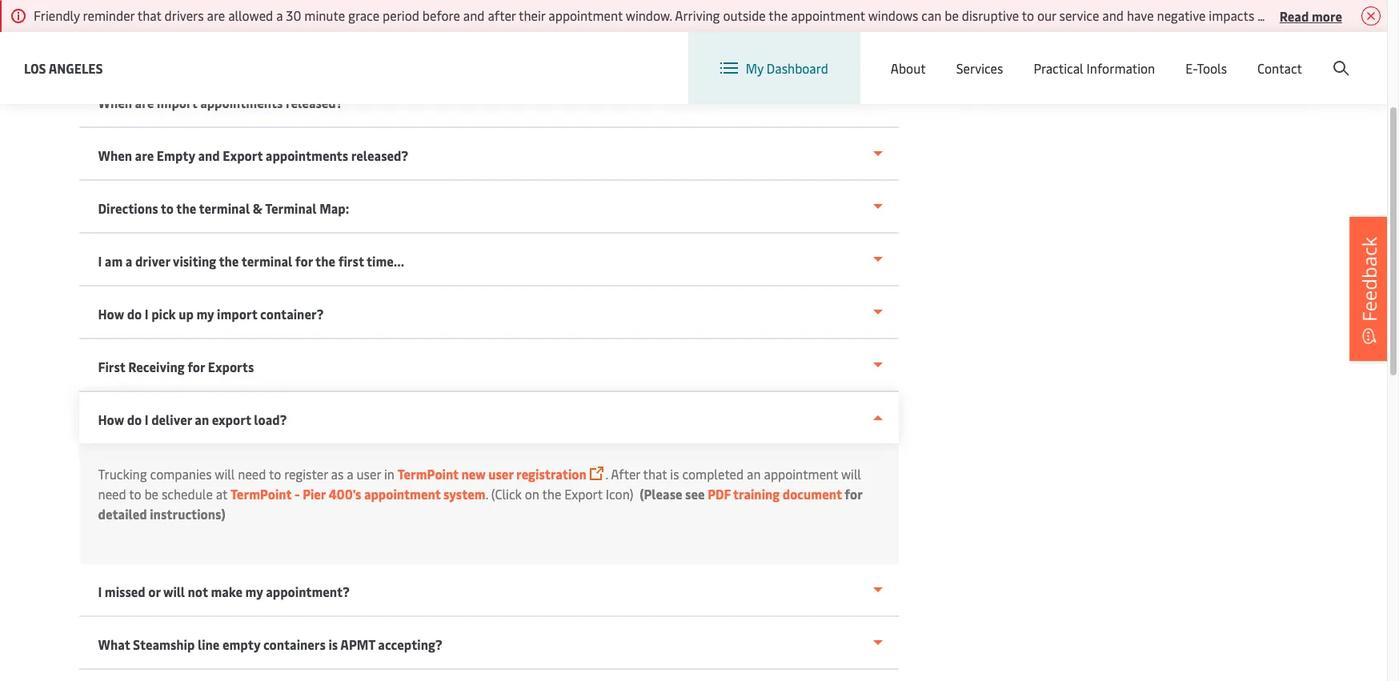 Task type: locate. For each thing, give the bounding box(es) containing it.
2 horizontal spatial a
[[347, 465, 353, 483]]

frequently
[[184, 4, 247, 22]]

about
[[891, 59, 926, 77]]

in right you
[[337, 24, 348, 42]]

and right empty
[[198, 146, 220, 164]]

appointments up when are empty and export appointments released?
[[200, 94, 283, 111]]

-
[[294, 485, 300, 503]]

2 vertical spatial a
[[347, 465, 353, 483]]

do left pick
[[127, 305, 142, 323]]

0 vertical spatial los
[[875, 4, 895, 22]]

1 horizontal spatial an
[[747, 465, 761, 483]]

0 vertical spatial a
[[276, 6, 283, 24]]

the left "draying" on the left of the page
[[566, 4, 586, 22]]

export up the "&"
[[223, 146, 263, 164]]

to left register
[[269, 465, 281, 483]]

appointments up terminal
[[266, 146, 348, 164]]

an left export
[[195, 411, 209, 428]]

termpoint
[[398, 465, 459, 483], [231, 485, 292, 503]]

for left exports
[[187, 358, 205, 375]]

trucking
[[98, 465, 147, 483]]

1 horizontal spatial in
[[384, 465, 394, 483]]

to inside directions to the terminal & terminal map: dropdown button
[[161, 199, 174, 217]]

1 horizontal spatial user
[[488, 465, 513, 483]]

1 vertical spatial termpoint
[[231, 485, 292, 503]]

export
[[223, 146, 263, 164], [565, 485, 603, 503]]

0 horizontal spatial termpoint
[[231, 485, 292, 503]]

to up detailed
[[129, 485, 141, 503]]

when are import appointments released? button
[[79, 75, 899, 128]]

are left live
[[182, 24, 201, 42]]

termpoint down trucking companies will need to register as a user in
[[231, 485, 292, 503]]

i missed or will not make my appointment? button
[[79, 564, 899, 617]]

need inside . after that is completed an appointment will need to be schedule at
[[98, 485, 126, 503]]

1 horizontal spatial at
[[717, 4, 729, 22]]

termpoint up termpoint - pier 400's appointment system . (click on the export icon)
[[398, 465, 459, 483]]

1 vertical spatial for
[[187, 358, 205, 375]]

how down first on the bottom left
[[98, 411, 124, 428]]

0 horizontal spatial a
[[126, 252, 132, 270]]

termpoint for termpoint - pier 400's appointment system . (click on the export icon)
[[231, 485, 292, 503]]

links
[[151, 24, 179, 42]]

or
[[148, 583, 161, 600]]

/
[[1261, 47, 1267, 64]]

0 horizontal spatial in
[[337, 24, 348, 42]]

1 vertical spatial an
[[747, 465, 761, 483]]

appointment?
[[266, 583, 350, 600]]

to left our
[[1022, 6, 1034, 24]]

need
[[238, 465, 266, 483], [98, 485, 126, 503]]

at left apm
[[717, 4, 729, 22]]

0 vertical spatial termpoint
[[398, 465, 459, 483]]

2 when from the top
[[98, 146, 132, 164]]

1 do from the top
[[127, 305, 142, 323]]

0 vertical spatial an
[[195, 411, 209, 428]]

for inside dropdown button
[[187, 358, 205, 375]]

0 vertical spatial in
[[337, 24, 348, 42]]

1 vertical spatial terminal
[[241, 252, 292, 270]]

containers right the empty
[[263, 636, 326, 653]]

1 horizontal spatial drivers
[[1275, 6, 1314, 24]]

1 horizontal spatial containers
[[651, 4, 714, 22]]

for inside "for detailed instructions)"
[[845, 485, 862, 503]]

0 horizontal spatial need
[[98, 485, 126, 503]]

1 horizontal spatial termpoint
[[398, 465, 459, 483]]

system
[[443, 485, 486, 503]]

1 vertical spatial in
[[384, 465, 394, 483]]

1 vertical spatial is
[[329, 636, 338, 653]]

i
[[98, 252, 102, 270], [145, 305, 149, 323], [145, 411, 149, 428], [98, 583, 102, 600]]

that up (please
[[643, 465, 667, 483]]

on left the t
[[1381, 6, 1395, 24]]

will inside dropdown button
[[163, 583, 185, 600]]

pier left '400'
[[822, 4, 845, 22]]

2 how from the top
[[98, 411, 124, 428]]

pier inside the following are frequently asked questions regarding trucking requirements and the draying of containers at apm terminals pier 400 los angeles. all links are live and will assist you in addressing your current needs.
[[822, 4, 845, 22]]

0 horizontal spatial my
[[196, 305, 214, 323]]

1 vertical spatial how
[[98, 411, 124, 428]]

+1
[[1027, 51, 1039, 69]]

0 vertical spatial export
[[223, 146, 263, 164]]

to inside . after that is completed an appointment will need to be schedule at
[[129, 485, 141, 503]]

user up termpoint - pier 400's appointment system link
[[357, 465, 381, 483]]

2 horizontal spatial for
[[845, 485, 862, 503]]

1 vertical spatial need
[[98, 485, 126, 503]]

0 horizontal spatial is
[[329, 636, 338, 653]]

0 horizontal spatial at
[[216, 485, 227, 503]]

1 vertical spatial when
[[98, 146, 132, 164]]

and left have
[[1102, 6, 1124, 24]]

1 vertical spatial at
[[216, 485, 227, 503]]

0 vertical spatial be
[[945, 6, 959, 24]]

30
[[286, 6, 301, 24]]

not
[[188, 583, 208, 600]]

when are empty and export appointments released?
[[98, 146, 408, 164]]

terminal
[[265, 199, 317, 217]]

will inside the following are frequently asked questions regarding trucking requirements and the draying of containers at apm terminals pier 400 los angeles. all links are live and will assist you in addressing your current needs.
[[252, 24, 274, 42]]

0 vertical spatial that
[[137, 6, 161, 24]]

in
[[337, 24, 348, 42], [384, 465, 394, 483]]

when are empty and export appointments released? button
[[79, 128, 899, 181]]

. left after
[[606, 465, 608, 483]]

on left read
[[1258, 6, 1272, 24]]

released? inside when are empty and export appointments released? dropdown button
[[351, 146, 408, 164]]

0 vertical spatial is
[[670, 465, 679, 483]]

at inside the following are frequently asked questions regarding trucking requirements and the draying of containers at apm terminals pier 400 los angeles. all links are live and will assist you in addressing your current needs.
[[717, 4, 729, 22]]

and
[[541, 4, 563, 22], [463, 6, 485, 24], [1102, 6, 1124, 24], [228, 24, 249, 42], [198, 146, 220, 164]]

do for pick
[[127, 305, 142, 323]]

questions
[[287, 4, 344, 22]]

in up termpoint - pier 400's appointment system link
[[384, 465, 394, 483]]

requirements
[[459, 4, 538, 22]]

empty
[[222, 636, 260, 653]]

how for how do i deliver an export load?
[[98, 411, 124, 428]]

2 vertical spatial for
[[845, 485, 862, 503]]

0 vertical spatial for
[[295, 252, 313, 270]]

(please
[[640, 485, 682, 503]]

0 horizontal spatial an
[[195, 411, 209, 428]]

1 vertical spatial a
[[126, 252, 132, 270]]

directions to the terminal & terminal map: button
[[79, 181, 899, 234]]

when up directions
[[98, 146, 132, 164]]

0 vertical spatial how
[[98, 305, 124, 323]]

1 horizontal spatial los
[[875, 4, 895, 22]]

are inside when are empty and export appointments released? dropdown button
[[135, 146, 154, 164]]

what steamship line empty containers is apmt accepting?
[[98, 636, 442, 653]]

angeles.
[[79, 24, 129, 42]]

are left "import" in the top left of the page
[[135, 94, 154, 111]]

0 vertical spatial released?
[[286, 94, 343, 111]]

appointment up document
[[764, 465, 838, 483]]

0 horizontal spatial released?
[[286, 94, 343, 111]]

. left (click
[[486, 485, 488, 503]]

how do i pick up my import container? button
[[79, 287, 899, 339]]

read more
[[1280, 7, 1342, 24]]

live
[[203, 24, 225, 42]]

1 vertical spatial containers
[[263, 636, 326, 653]]

how do i deliver an export load?
[[98, 411, 287, 428]]

do left deliver
[[127, 411, 142, 428]]

are left empty
[[135, 146, 154, 164]]

0 horizontal spatial export
[[223, 146, 263, 164]]

feedback button
[[1350, 216, 1390, 361]]

1 how from the top
[[98, 305, 124, 323]]

my right up at the left of page
[[196, 305, 214, 323]]

. inside . after that is completed an appointment will need to be schedule at
[[606, 465, 608, 483]]

for right document
[[845, 485, 862, 503]]

1 horizontal spatial pier
[[822, 4, 845, 22]]

negative
[[1157, 6, 1206, 24]]

terminal left the "&"
[[199, 199, 250, 217]]

are up links
[[162, 4, 181, 22]]

will down asked on the left of the page
[[252, 24, 274, 42]]

appointment inside . after that is completed an appointment will need to be schedule at
[[764, 465, 838, 483]]

will right the or
[[163, 583, 185, 600]]

an up training
[[747, 465, 761, 483]]

0 horizontal spatial drivers
[[165, 6, 204, 24]]

export
[[212, 411, 251, 428]]

registration
[[516, 465, 587, 483]]

will up document
[[841, 465, 861, 483]]

0 vertical spatial terminal
[[199, 199, 250, 217]]

pier right -
[[303, 485, 326, 503]]

when down angeles
[[98, 94, 132, 111]]

1 vertical spatial my
[[245, 583, 263, 600]]

friendly
[[34, 6, 80, 24]]

the up visiting
[[176, 199, 196, 217]]

a left 30
[[276, 6, 283, 24]]

is inside dropdown button
[[329, 636, 338, 653]]

instructions)
[[150, 505, 225, 523]]

need left register
[[238, 465, 266, 483]]

1 vertical spatial do
[[127, 411, 142, 428]]

is up (please
[[670, 465, 679, 483]]

first receiving for exports button
[[79, 339, 899, 392]]

0 horizontal spatial that
[[137, 6, 161, 24]]

1 vertical spatial that
[[643, 465, 667, 483]]

as
[[331, 465, 344, 483]]

is left the apmt
[[329, 636, 338, 653]]

information
[[1087, 59, 1155, 77]]

our
[[1037, 6, 1056, 24]]

at down trucking companies will need to register as a user in
[[216, 485, 227, 503]]

0 horizontal spatial for
[[187, 358, 205, 375]]

when for when are empty and export appointments released?
[[98, 146, 132, 164]]

to
[[1022, 6, 1034, 24], [161, 199, 174, 217], [269, 465, 281, 483], [129, 485, 141, 503]]

be inside . after that is completed an appointment will need to be schedule at
[[144, 485, 159, 503]]

drivers right all
[[165, 6, 204, 24]]

be up detailed
[[144, 485, 159, 503]]

export inside when are empty and export appointments released? dropdown button
[[223, 146, 263, 164]]

los angeles
[[24, 59, 103, 76]]

will
[[252, 24, 274, 42], [215, 465, 235, 483], [841, 465, 861, 483], [163, 583, 185, 600]]

when
[[98, 94, 132, 111], [98, 146, 132, 164]]

need down trucking
[[98, 485, 126, 503]]

1 vertical spatial .
[[486, 485, 488, 503]]

how do i pick up my import container?
[[98, 305, 324, 323]]

about button
[[891, 32, 926, 104]]

i left missed
[[98, 583, 102, 600]]

0 horizontal spatial be
[[144, 485, 159, 503]]

e-tools button
[[1186, 32, 1227, 104]]

terminal down the "&"
[[241, 252, 292, 270]]

my right make
[[245, 583, 263, 600]]

0 vertical spatial containers
[[651, 4, 714, 22]]

0 vertical spatial .
[[606, 465, 608, 483]]

1 horizontal spatial that
[[643, 465, 667, 483]]

los
[[875, 4, 895, 22], [24, 59, 46, 76]]

is
[[670, 465, 679, 483], [329, 636, 338, 653]]

my
[[746, 59, 764, 77]]

2 do from the top
[[127, 411, 142, 428]]

1 horizontal spatial .
[[606, 465, 608, 483]]

drivers
[[165, 6, 204, 24], [1275, 6, 1314, 24]]

container?
[[260, 305, 324, 323]]

to right directions
[[161, 199, 174, 217]]

for inside dropdown button
[[295, 252, 313, 270]]

terminal
[[199, 199, 250, 217], [241, 252, 292, 270]]

export left the icon)
[[565, 485, 603, 503]]

1 vertical spatial be
[[144, 485, 159, 503]]

be right can
[[945, 6, 959, 24]]

0 vertical spatial at
[[717, 4, 729, 22]]

1 horizontal spatial need
[[238, 465, 266, 483]]

drivers left 'who'
[[1275, 6, 1314, 24]]

0 horizontal spatial containers
[[263, 636, 326, 653]]

will right companies
[[215, 465, 235, 483]]

that inside . after that is completed an appointment will need to be schedule at
[[643, 465, 667, 483]]

termpoint for termpoint new user registration
[[398, 465, 459, 483]]

a right as
[[347, 465, 353, 483]]

1 horizontal spatial export
[[565, 485, 603, 503]]

a inside i am a driver visiting the terminal for the first time... dropdown button
[[126, 252, 132, 270]]

0 horizontal spatial los
[[24, 59, 46, 76]]

containers right of
[[651, 4, 714, 22]]

apm
[[731, 4, 759, 22]]

switch location
[[937, 46, 1027, 64]]

los left angeles
[[24, 59, 46, 76]]

released? inside when are import appointments released? dropdown button
[[286, 94, 343, 111]]

when for when are import appointments released?
[[98, 94, 132, 111]]

0 vertical spatial when
[[98, 94, 132, 111]]

a
[[276, 6, 283, 24], [126, 252, 132, 270], [347, 465, 353, 483]]

location
[[978, 46, 1027, 64]]

+1 (310) 221-4100
[[1027, 51, 1129, 69]]

1 horizontal spatial released?
[[351, 146, 408, 164]]

400's
[[329, 485, 361, 503]]

0 vertical spatial pier
[[822, 4, 845, 22]]

user up (click
[[488, 465, 513, 483]]

1 horizontal spatial for
[[295, 252, 313, 270]]

1 horizontal spatial is
[[670, 465, 679, 483]]

on right (click
[[525, 485, 539, 503]]

i left pick
[[145, 305, 149, 323]]

1 vertical spatial pier
[[303, 485, 326, 503]]

1 horizontal spatial be
[[945, 6, 959, 24]]

first receiving for exports
[[98, 358, 254, 375]]

0 horizontal spatial user
[[357, 465, 381, 483]]

termpoint - pier 400's appointment system . (click on the export icon)
[[231, 485, 640, 503]]

that right reminder
[[137, 6, 161, 24]]

how
[[98, 305, 124, 323], [98, 411, 124, 428]]

+1 (310) 221-4100 link
[[999, 50, 1284, 71]]

the following are frequently asked questions regarding trucking requirements and the draying of containers at apm terminals pier 400 los angeles. all links are live and will assist you in addressing your current needs.
[[79, 4, 895, 42]]

switch location button
[[911, 46, 1027, 64]]

accepting?
[[378, 636, 442, 653]]

1 when from the top
[[98, 94, 132, 111]]

my
[[196, 305, 214, 323], [245, 583, 263, 600]]

2 user from the left
[[488, 465, 513, 483]]

how left pick
[[98, 305, 124, 323]]

read more button
[[1280, 6, 1342, 26]]

i am a driver visiting the terminal for the first time... button
[[79, 234, 899, 287]]

0 vertical spatial do
[[127, 305, 142, 323]]

for left first on the left top
[[295, 252, 313, 270]]

a right am
[[126, 252, 132, 270]]

how for how do i pick up my import container?
[[98, 305, 124, 323]]

los right '400'
[[875, 4, 895, 22]]

1 vertical spatial released?
[[351, 146, 408, 164]]



Task type: vqa. For each thing, say whether or not it's contained in the screenshot.
onward to the top
no



Task type: describe. For each thing, give the bounding box(es) containing it.
login / create account link
[[1198, 32, 1357, 79]]

0 horizontal spatial .
[[486, 485, 488, 503]]

are inside when are import appointments released? dropdown button
[[135, 94, 154, 111]]

map:
[[319, 199, 349, 217]]

create
[[1270, 47, 1307, 64]]

global
[[1079, 47, 1115, 64]]

directions
[[98, 199, 158, 217]]

missed
[[105, 583, 145, 600]]

customer
[[999, 7, 1075, 31]]

apmt
[[340, 636, 375, 653]]

(please see pdf training document
[[640, 485, 842, 503]]

menu
[[1119, 47, 1151, 64]]

see
[[685, 485, 705, 503]]

&
[[253, 199, 263, 217]]

login
[[1227, 47, 1259, 64]]

services button
[[956, 32, 1003, 104]]

2 drivers from the left
[[1275, 6, 1314, 24]]

driver
[[135, 252, 170, 270]]

(click
[[491, 485, 522, 503]]

appointment right 400's
[[364, 485, 441, 503]]

your
[[417, 24, 444, 42]]

will inside . after that is completed an appointment will need to be schedule at
[[841, 465, 861, 483]]

how do i deliver an export load? button
[[79, 392, 899, 443]]

visiting
[[173, 252, 216, 270]]

receiving
[[128, 358, 185, 375]]

of
[[636, 4, 649, 22]]

appointment right their
[[549, 6, 623, 24]]

close alert image
[[1362, 6, 1381, 26]]

window.
[[626, 6, 672, 24]]

when are import appointments released?
[[98, 94, 343, 111]]

read
[[1280, 7, 1309, 24]]

minute
[[304, 6, 345, 24]]

appointment up dashboard
[[791, 6, 865, 24]]

the left first on the left top
[[315, 252, 335, 270]]

load?
[[254, 411, 287, 428]]

draying
[[589, 4, 633, 22]]

customer care
[[999, 7, 1114, 31]]

for detailed instructions)
[[98, 485, 862, 523]]

that for after
[[643, 465, 667, 483]]

at inside . after that is completed an appointment will need to be schedule at
[[216, 485, 227, 503]]

training
[[733, 485, 780, 503]]

first
[[338, 252, 364, 270]]

contact button
[[1258, 32, 1302, 104]]

termpoint new user registration
[[398, 465, 587, 483]]

arriving
[[675, 6, 720, 24]]

account
[[1310, 47, 1357, 64]]

have
[[1127, 6, 1154, 24]]

switch
[[937, 46, 975, 64]]

outside
[[723, 6, 766, 24]]

do for deliver
[[127, 411, 142, 428]]

companies
[[150, 465, 212, 483]]

make
[[211, 583, 243, 600]]

1 horizontal spatial a
[[276, 6, 283, 24]]

can
[[922, 6, 942, 24]]

the down registration
[[542, 485, 561, 503]]

0 vertical spatial appointments
[[200, 94, 283, 111]]

after
[[488, 6, 516, 24]]

the inside the following are frequently asked questions regarding trucking requirements and the draying of containers at apm terminals pier 400 los angeles. all links are live and will assist you in addressing your current needs.
[[566, 4, 586, 22]]

needs.
[[493, 24, 531, 42]]

the inside directions to the terminal & terminal map: dropdown button
[[176, 199, 196, 217]]

following
[[103, 4, 159, 22]]

before
[[422, 6, 460, 24]]

an inside dropdown button
[[195, 411, 209, 428]]

pick
[[151, 305, 176, 323]]

1 horizontal spatial on
[[1258, 6, 1272, 24]]

0 vertical spatial need
[[238, 465, 266, 483]]

trucking companies will need to register as a user in
[[98, 465, 398, 483]]

schedule
[[162, 485, 213, 503]]

angeles
[[49, 59, 103, 76]]

after
[[611, 465, 640, 483]]

containers inside the following are frequently asked questions regarding trucking requirements and the draying of containers at apm terminals pier 400 los angeles. all links are live and will assist you in addressing your current needs.
[[651, 4, 714, 22]]

and left after
[[463, 6, 485, 24]]

terminal inside dropdown button
[[241, 252, 292, 270]]

1 drivers from the left
[[165, 6, 204, 24]]

grace
[[348, 6, 380, 24]]

pdf training document link
[[708, 485, 842, 503]]

register
[[284, 465, 328, 483]]

reminder
[[83, 6, 135, 24]]

1 vertical spatial los
[[24, 59, 46, 76]]

1 user from the left
[[357, 465, 381, 483]]

new
[[461, 465, 486, 483]]

2 horizontal spatial on
[[1381, 6, 1395, 24]]

in inside the following are frequently asked questions regarding trucking requirements and the draying of containers at apm terminals pier 400 los angeles. all links are live and will assist you in addressing your current needs.
[[337, 24, 348, 42]]

i left am
[[98, 252, 102, 270]]

and right live
[[228, 24, 249, 42]]

dashboard
[[767, 59, 828, 77]]

1 vertical spatial export
[[565, 485, 603, 503]]

pdf
[[708, 485, 731, 503]]

service
[[1059, 6, 1099, 24]]

the right apm
[[769, 6, 788, 24]]

terminal inside dropdown button
[[199, 199, 250, 217]]

icon)
[[606, 485, 634, 503]]

and inside dropdown button
[[198, 146, 220, 164]]

line
[[198, 636, 220, 653]]

all
[[131, 24, 148, 42]]

los angeles link
[[24, 58, 103, 78]]

login / create account
[[1227, 47, 1357, 64]]

my dashboard button
[[720, 32, 828, 104]]

their
[[519, 6, 545, 24]]

first
[[98, 358, 125, 375]]

import
[[157, 94, 197, 111]]

what steamship line empty containers is apmt accepting? button
[[79, 617, 899, 670]]

0 horizontal spatial on
[[525, 485, 539, 503]]

an inside . after that is completed an appointment will need to be schedule at
[[747, 465, 761, 483]]

termpoint new user registration link
[[398, 465, 587, 483]]

that for reminder
[[137, 6, 161, 24]]

arrive
[[1345, 6, 1378, 24]]

i left deliver
[[145, 411, 149, 428]]

0 vertical spatial my
[[196, 305, 214, 323]]

the right visiting
[[219, 252, 239, 270]]

asked
[[250, 4, 284, 22]]

t
[[1398, 6, 1399, 24]]

exports
[[208, 358, 254, 375]]

1 vertical spatial appointments
[[266, 146, 348, 164]]

1 horizontal spatial my
[[245, 583, 263, 600]]

steamship
[[133, 636, 195, 653]]

are left allowed
[[207, 6, 225, 24]]

and right after
[[541, 4, 563, 22]]

regarding
[[347, 4, 404, 22]]

allowed
[[228, 6, 273, 24]]

containers inside dropdown button
[[263, 636, 326, 653]]

feedback
[[1356, 236, 1382, 321]]

is inside . after that is completed an appointment will need to be schedule at
[[670, 465, 679, 483]]

0 horizontal spatial pier
[[303, 485, 326, 503]]

time...
[[367, 252, 404, 270]]

los inside the following are frequently asked questions regarding trucking requirements and the draying of containers at apm terminals pier 400 los angeles. all links are live and will assist you in addressing your current needs.
[[875, 4, 895, 22]]



